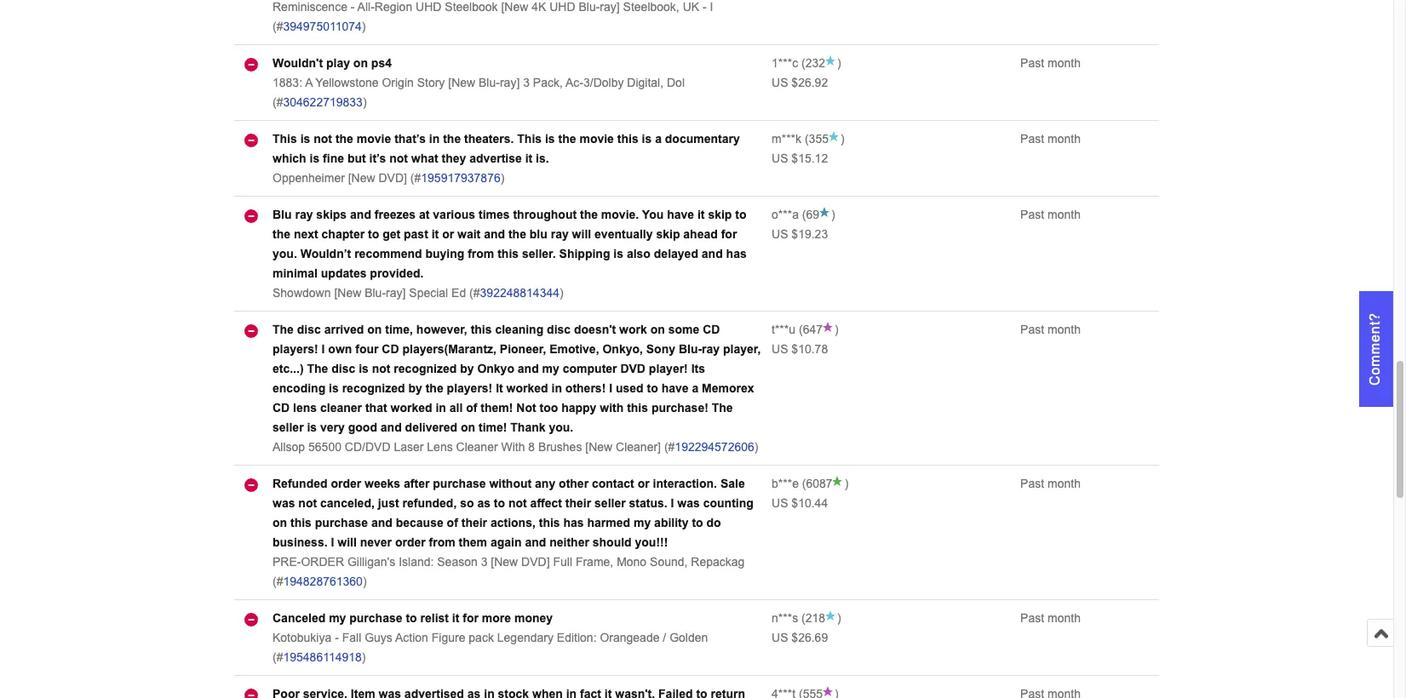 Task type: vqa. For each thing, say whether or not it's contained in the screenshot.


Task type: locate. For each thing, give the bounding box(es) containing it.
3 month from the top
[[1048, 208, 1081, 222]]

blu ray skips and freezes at various times throughout the movie.  you have it skip to the next chapter to get past it or wait and the blu ray will eventually skip ahead for you. wouldn't recommend buying from this seller. shipping is also delayed and has minimal updates provided. element
[[273, 208, 747, 281]]

cd
[[703, 323, 720, 337], [382, 343, 399, 356], [273, 402, 290, 415]]

1 vertical spatial have
[[662, 382, 689, 396]]

1 horizontal spatial of
[[466, 402, 478, 415]]

[new right "brushes"
[[586, 441, 613, 454]]

blu- down some
[[679, 343, 702, 356]]

without
[[489, 477, 532, 491]]

cleaner
[[320, 402, 362, 415]]

0 vertical spatial in
[[429, 132, 440, 146]]

0 vertical spatial recognized
[[394, 362, 457, 376]]

purchase up the so
[[433, 477, 486, 491]]

was down refunded
[[273, 497, 295, 511]]

i up order
[[331, 536, 334, 550]]

1 uhd from the left
[[416, 0, 442, 14]]

4 past month element from the top
[[1021, 323, 1081, 337]]

more
[[482, 612, 511, 626]]

special
[[409, 286, 448, 300]]

feedback left by buyer. element up the us $15.12
[[772, 132, 802, 146]]

players! up the all
[[447, 382, 493, 396]]

2 past month from the top
[[1021, 132, 1081, 146]]

comment? link
[[1360, 291, 1394, 407]]

1 horizontal spatial my
[[542, 362, 560, 376]]

time,
[[385, 323, 413, 337]]

(
[[802, 56, 806, 70], [805, 132, 809, 146], [803, 208, 807, 222], [799, 323, 803, 337], [803, 477, 807, 491], [802, 612, 806, 626]]

6 past from the top
[[1021, 612, 1045, 626]]

will inside refunded order weeks after purchase without any other contact or interaction. sale was not canceled, just refunded, so as to not affect their seller status. i was counting on this purchase and because of their actions, this has harmed my ability to do business. i will never order from them again and neither should you!!!
[[338, 536, 357, 550]]

order
[[331, 477, 362, 491], [395, 536, 426, 550]]

they
[[442, 152, 466, 165]]

( right the b***e
[[803, 477, 807, 491]]

1 vertical spatial a
[[692, 382, 699, 396]]

player!
[[649, 362, 688, 376]]

195486114918 )
[[283, 651, 366, 665]]

reminiscence - all-region uhd steelbook [new 4k uhd blu-ray] steelbook, uk - i (#
[[273, 0, 714, 33]]

3 feedback left by buyer. element from the top
[[772, 208, 799, 222]]

recognized
[[394, 362, 457, 376], [342, 382, 405, 396]]

0 vertical spatial or
[[442, 228, 454, 241]]

0 horizontal spatial will
[[338, 536, 357, 550]]

it right past
[[432, 228, 439, 241]]

8
[[529, 441, 535, 454]]

394975011074 link
[[283, 20, 362, 33]]

( for 218
[[802, 612, 806, 626]]

2 horizontal spatial ray
[[702, 343, 720, 356]]

1 vertical spatial will
[[338, 536, 357, 550]]

has up neither
[[564, 517, 584, 530]]

past for $10.78
[[1021, 323, 1045, 337]]

2 was from the left
[[678, 497, 700, 511]]

their up them
[[462, 517, 487, 530]]

1 vertical spatial ray
[[551, 228, 569, 241]]

computer
[[563, 362, 617, 376]]

(# inside blu ray skips and freezes at various times throughout the movie.  you have it skip to the next chapter to get past it or wait and the blu ray will eventually skip ahead for you. wouldn't recommend buying from this seller. shipping is also delayed and has minimal updates provided. showdown [new blu-ray] special ed (# 392248814344 )
[[470, 286, 480, 300]]

purchase!
[[652, 402, 709, 415]]

repackag
[[691, 556, 745, 569]]

(# inside 1883: a yellowstone origin story [new blu-ray] 3 pack, ac-3/dolby digital, dol (#
[[273, 96, 283, 109]]

past for $19.23
[[1021, 208, 1045, 222]]

in inside this is not the movie that's in the theaters. this is the movie this is a documentary which is fine but it's not what they advertise it is. oppenheimer [new dvd] (# 195917937876 )
[[429, 132, 440, 146]]

6 us from the top
[[772, 632, 789, 645]]

seller inside 'the disc arrived on time, however, this cleaning disc doesn't work on some cd players! i own four cd players(marantz, pioneer, emotive, onkyo, sony blu-ray player, etc...) the disc is not recognized by onkyo and my computer dvd player! its encoding is recognized by the players! it worked in others!  i used to have a memorex cd lens cleaner that worked in all of them!  not too happy with this purchase! the seller is very good and delivered on time! thank you. allsop 56500 cd/dvd laser lens cleaner with 8 brushes [new cleaner] (# 192294572606 )'
[[273, 421, 304, 435]]

digital,
[[627, 76, 664, 90]]

i inside reminiscence - all-region uhd steelbook [new 4k uhd blu-ray] steelbook, uk - i (#
[[710, 0, 714, 14]]

1 past month element from the top
[[1021, 56, 1081, 70]]

2 horizontal spatial the
[[712, 402, 733, 415]]

past month for us $15.12
[[1021, 132, 1081, 146]]

$15.12
[[792, 152, 828, 165]]

feedback left by buyer. element containing m***k
[[772, 132, 802, 146]]

i left used
[[609, 382, 613, 396]]

not inside 'the disc arrived on time, however, this cleaning disc doesn't work on some cd players! i own four cd players(marantz, pioneer, emotive, onkyo, sony blu-ray player, etc...) the disc is not recognized by onkyo and my computer dvd player! its encoding is recognized by the players! it worked in others!  i used to have a memorex cd lens cleaner that worked in all of them!  not too happy with this purchase! the seller is very good and delivered on time! thank you. allsop 56500 cd/dvd laser lens cleaner with 8 brushes [new cleaner] (# 192294572606 )'
[[372, 362, 391, 376]]

island:
[[399, 556, 434, 569]]

sound,
[[650, 556, 688, 569]]

canceled my purchase to relist it for more money element
[[273, 612, 553, 626]]

- for reminiscence - all-region uhd steelbook [new 4k uhd blu-ray] steelbook, uk - i (#
[[351, 0, 355, 14]]

1 horizontal spatial dvd]
[[522, 556, 550, 569]]

is up the which
[[301, 132, 310, 146]]

order up canceled, at the bottom left of the page
[[331, 477, 362, 491]]

has inside blu ray skips and freezes at various times throughout the movie.  you have it skip to the next chapter to get past it or wait and the blu ray will eventually skip ahead for you. wouldn't recommend buying from this seller. shipping is also delayed and has minimal updates provided. showdown [new blu-ray] special ed (# 392248814344 )
[[727, 247, 747, 261]]

to inside 'the disc arrived on time, however, this cleaning disc doesn't work on some cd players! i own four cd players(marantz, pioneer, emotive, onkyo, sony blu-ray player, etc...) the disc is not recognized by onkyo and my computer dvd player! its encoding is recognized by the players! it worked in others!  i used to have a memorex cd lens cleaner that worked in all of them!  not too happy with this purchase! the seller is very good and delivered on time! thank you. allsop 56500 cd/dvd laser lens cleaner with 8 brushes [new cleaner] (# 192294572606 )'
[[647, 382, 658, 396]]

feedback left by buyer. element containing n***s
[[772, 612, 799, 626]]

past for $15.12
[[1021, 132, 1045, 146]]

ray] inside 1883: a yellowstone origin story [new blu-ray] 3 pack, ac-3/dolby digital, dol (#
[[500, 76, 520, 90]]

(# down 1883:
[[273, 96, 283, 109]]

doesn't
[[574, 323, 616, 337]]

past
[[1021, 56, 1045, 70], [1021, 132, 1045, 146], [1021, 208, 1045, 222], [1021, 323, 1045, 337], [1021, 477, 1045, 491], [1021, 612, 1045, 626]]

1 vertical spatial purchase
[[315, 517, 368, 530]]

(# inside 'the disc arrived on time, however, this cleaning disc doesn't work on some cd players! i own four cd players(marantz, pioneer, emotive, onkyo, sony blu-ray player, etc...) the disc is not recognized by onkyo and my computer dvd player! its encoding is recognized by the players! it worked in others!  i used to have a memorex cd lens cleaner that worked in all of them!  not too happy with this purchase! the seller is very good and delivered on time! thank you. allsop 56500 cd/dvd laser lens cleaner with 8 brushes [new cleaner] (# 192294572606 )'
[[665, 441, 675, 454]]

0 vertical spatial players!
[[273, 343, 318, 356]]

1 vertical spatial ray]
[[500, 76, 520, 90]]

pre-
[[273, 556, 301, 569]]

us
[[772, 76, 789, 90], [772, 152, 789, 165], [772, 228, 789, 241], [772, 343, 789, 356], [772, 497, 789, 511], [772, 632, 789, 645]]

1 vertical spatial dvd]
[[522, 556, 550, 569]]

ahead
[[684, 228, 718, 241]]

past month element for $10.78
[[1021, 323, 1081, 337]]

players! up etc...)
[[273, 343, 318, 356]]

ac-
[[566, 76, 584, 90]]

- right uk
[[703, 0, 707, 14]]

good
[[348, 421, 377, 435]]

or
[[442, 228, 454, 241], [638, 477, 650, 491]]

1 horizontal spatial will
[[572, 228, 592, 241]]

1 vertical spatial the
[[307, 362, 328, 376]]

blu
[[530, 228, 548, 241]]

[new inside this is not the movie that's in the theaters. this is the movie this is a documentary which is fine but it's not what they advertise it is. oppenheimer [new dvd] (# 195917937876 )
[[348, 171, 375, 185]]

past month element
[[1021, 56, 1081, 70], [1021, 132, 1081, 146], [1021, 208, 1081, 222], [1021, 323, 1081, 337], [1021, 477, 1081, 491], [1021, 612, 1081, 626], [1021, 688, 1081, 699]]

1 vertical spatial worked
[[391, 402, 432, 415]]

very
[[320, 421, 345, 435]]

on up four
[[368, 323, 382, 337]]

this up the which
[[273, 132, 297, 146]]

0 horizontal spatial seller
[[273, 421, 304, 435]]

oppenheimer
[[273, 171, 345, 185]]

i up ability
[[671, 497, 674, 511]]

will up shipping
[[572, 228, 592, 241]]

was down interaction.
[[678, 497, 700, 511]]

1 horizontal spatial -
[[351, 0, 355, 14]]

1 us from the top
[[772, 76, 789, 90]]

cd down time,
[[382, 343, 399, 356]]

3 us from the top
[[772, 228, 789, 241]]

feedback left by buyer. element containing o***a
[[772, 208, 799, 222]]

(# down pre-
[[273, 575, 283, 589]]

b***e
[[772, 477, 799, 491]]

also
[[627, 247, 651, 261]]

is up is.
[[545, 132, 555, 146]]

feedback left by buyer. element for $19.23
[[772, 208, 799, 222]]

3 past from the top
[[1021, 208, 1045, 222]]

updates
[[321, 267, 367, 281]]

fall
[[342, 632, 362, 645]]

1 horizontal spatial disc
[[332, 362, 356, 376]]

2 feedback left by buyer. element from the top
[[772, 132, 802, 146]]

cleaning
[[495, 323, 544, 337]]

0 horizontal spatial players!
[[273, 343, 318, 356]]

feedback left by buyer. element for $26.69
[[772, 612, 799, 626]]

edition:
[[557, 632, 597, 645]]

business.
[[273, 536, 328, 550]]

canceled,
[[320, 497, 375, 511]]

with
[[600, 402, 624, 415]]

of inside 'the disc arrived on time, however, this cleaning disc doesn't work on some cd players! i own four cd players(marantz, pioneer, emotive, onkyo, sony blu-ray player, etc...) the disc is not recognized by onkyo and my computer dvd player! its encoding is recognized by the players! it worked in others!  i used to have a memorex cd lens cleaner that worked in all of them!  not too happy with this purchase! the seller is very good and delivered on time! thank you. allsop 56500 cd/dvd laser lens cleaner with 8 brushes [new cleaner] (# 192294572606 )'
[[466, 402, 478, 415]]

the disc arrived on time, however, this cleaning disc doesn't work on some cd players! i own four cd players(marantz, pioneer, emotive, onkyo, sony blu-ray player, etc...) the disc is not recognized by onkyo and my computer dvd player! its encoding is recognized by the players! it worked in others!  i used to have a memorex cd lens cleaner that worked in all of them!  not too happy with this purchase! the seller is very good and delivered on time! thank you. element
[[273, 323, 761, 435]]

player,
[[723, 343, 761, 356]]

this down used
[[627, 402, 649, 415]]

0 vertical spatial my
[[542, 362, 560, 376]]

1 horizontal spatial this
[[518, 132, 542, 146]]

feedback left by buyer. element up us $26.69 on the right of the page
[[772, 612, 799, 626]]

but
[[348, 152, 366, 165]]

1 horizontal spatial 3
[[523, 76, 530, 90]]

this is not the movie that's in the theaters. this is the movie this is a documentary which is fine but it's not what they advertise it is. element
[[273, 132, 740, 165]]

0 horizontal spatial the
[[273, 323, 294, 337]]

never
[[360, 536, 392, 550]]

etc...)
[[273, 362, 304, 376]]

6 past month from the top
[[1021, 612, 1081, 626]]

and down times
[[484, 228, 505, 241]]

1 vertical spatial of
[[447, 517, 458, 530]]

1 horizontal spatial the
[[307, 362, 328, 376]]

month for $26.69
[[1048, 612, 1081, 626]]

cd right some
[[703, 323, 720, 337]]

( for 232
[[802, 56, 806, 70]]

2 past from the top
[[1021, 132, 1045, 146]]

0 horizontal spatial dvd]
[[379, 171, 407, 185]]

disc up the emotive,
[[547, 323, 571, 337]]

2 month from the top
[[1048, 132, 1081, 146]]

the
[[336, 132, 354, 146], [443, 132, 461, 146], [559, 132, 577, 146], [580, 208, 598, 222], [273, 228, 291, 241], [509, 228, 527, 241], [426, 382, 444, 396]]

5 past from the top
[[1021, 477, 1045, 491]]

1 vertical spatial order
[[395, 536, 426, 550]]

my down status.
[[634, 517, 651, 530]]

0 vertical spatial by
[[460, 362, 474, 376]]

cd left lens
[[273, 402, 290, 415]]

you. inside blu ray skips and freezes at various times throughout the movie.  you have it skip to the next chapter to get past it or wait and the blu ray will eventually skip ahead for you. wouldn't recommend buying from this seller. shipping is also delayed and has minimal updates provided. showdown [new blu-ray] special ed (# 392248814344 )
[[273, 247, 297, 261]]

0 vertical spatial of
[[466, 402, 478, 415]]

[new left 4k
[[501, 0, 529, 14]]

is inside blu ray skips and freezes at various times throughout the movie.  you have it skip to the next chapter to get past it or wait and the blu ray will eventually skip ahead for you. wouldn't recommend buying from this seller. shipping is also delayed and has minimal updates provided. showdown [new blu-ray] special ed (# 392248814344 )
[[614, 247, 624, 261]]

by up delivered
[[409, 382, 423, 396]]

blu- inside reminiscence - all-region uhd steelbook [new 4k uhd blu-ray] steelbook, uk - i (#
[[579, 0, 600, 14]]

) inside this is not the movie that's in the theaters. this is the movie this is a documentary which is fine but it's not what they advertise it is. oppenheimer [new dvd] (# 195917937876 )
[[501, 171, 505, 185]]

2 horizontal spatial my
[[634, 517, 651, 530]]

us $15.12
[[772, 152, 828, 165]]

1883: a yellowstone origin story [new blu-ray] 3 pack, ac-3/dolby digital, dol (#
[[273, 76, 685, 109]]

has right delayed
[[727, 247, 747, 261]]

disc down the "own"
[[332, 362, 356, 376]]

[new right story
[[448, 76, 476, 90]]

1 horizontal spatial cd
[[382, 343, 399, 356]]

feedback left by buyer. element for $15.12
[[772, 132, 802, 146]]

2 vertical spatial ray
[[702, 343, 720, 356]]

( right o***a
[[803, 208, 807, 222]]

the down memorex
[[712, 402, 733, 415]]

(# inside pre-order gilligan's island: season 3 [new dvd] full frame, mono sound, repackag (#
[[273, 575, 283, 589]]

not right it's
[[390, 152, 408, 165]]

you. up minimal
[[273, 247, 297, 261]]

thank
[[511, 421, 546, 435]]

218
[[806, 612, 826, 626]]

us down the b***e
[[772, 497, 789, 511]]

or up status.
[[638, 477, 650, 491]]

5 us from the top
[[772, 497, 789, 511]]

0 horizontal spatial by
[[409, 382, 423, 396]]

0 horizontal spatial skip
[[657, 228, 680, 241]]

seller up allsop
[[273, 421, 304, 435]]

3 past month element from the top
[[1021, 208, 1081, 222]]

1 past month from the top
[[1021, 56, 1081, 70]]

1 horizontal spatial ray]
[[500, 76, 520, 90]]

to right used
[[647, 382, 658, 396]]

is left very
[[307, 421, 317, 435]]

3 inside 1883: a yellowstone origin story [new blu-ray] 3 pack, ac-3/dolby digital, dol (#
[[523, 76, 530, 90]]

us for us $19.23
[[772, 228, 789, 241]]

0 horizontal spatial for
[[463, 612, 479, 626]]

0 vertical spatial cd
[[703, 323, 720, 337]]

feedback left by buyer. element up the "us $26.92"
[[772, 56, 799, 70]]

relist
[[421, 612, 449, 626]]

3 left pack,
[[523, 76, 530, 90]]

it inside this is not the movie that's in the theaters. this is the movie this is a documentary which is fine but it's not what they advertise it is. oppenheimer [new dvd] (# 195917937876 )
[[525, 152, 533, 165]]

us for us $10.78
[[772, 343, 789, 356]]

[new inside 1883: a yellowstone origin story [new blu-ray] 3 pack, ac-3/dolby digital, dol (#
[[448, 76, 476, 90]]

have up purchase!
[[662, 382, 689, 396]]

seller
[[273, 421, 304, 435], [595, 497, 626, 511]]

0 horizontal spatial my
[[329, 612, 346, 626]]

1 vertical spatial in
[[552, 382, 562, 396]]

1 vertical spatial my
[[634, 517, 651, 530]]

0 vertical spatial skip
[[708, 208, 732, 222]]

0 horizontal spatial has
[[564, 517, 584, 530]]

1 vertical spatial seller
[[595, 497, 626, 511]]

the up encoding
[[307, 362, 328, 376]]

0 horizontal spatial -
[[335, 632, 339, 645]]

[new inside reminiscence - all-region uhd steelbook [new 4k uhd blu-ray] steelbook, uk - i (#
[[501, 0, 529, 14]]

us for us $26.92
[[772, 76, 789, 90]]

0 vertical spatial you.
[[273, 247, 297, 261]]

their down other
[[566, 497, 592, 511]]

not down four
[[372, 362, 391, 376]]

1 horizontal spatial their
[[566, 497, 592, 511]]

5 past month element from the top
[[1021, 477, 1081, 491]]

the up fine on the top of the page
[[336, 132, 354, 146]]

the left blu
[[509, 228, 527, 241]]

0 horizontal spatial from
[[429, 536, 456, 550]]

uhd right region
[[416, 0, 442, 14]]

ray up "its"
[[702, 343, 720, 356]]

0 vertical spatial have
[[667, 208, 695, 222]]

1 vertical spatial players!
[[447, 382, 493, 396]]

392248814344 link
[[480, 286, 560, 300]]

6 past month element from the top
[[1021, 612, 1081, 626]]

us for us $26.69
[[772, 632, 789, 645]]

1 horizontal spatial uhd
[[550, 0, 576, 14]]

feedback left by buyer. element
[[772, 56, 799, 70], [772, 132, 802, 146], [772, 208, 799, 222], [772, 323, 796, 337], [772, 477, 799, 491], [772, 612, 799, 626], [772, 688, 796, 699]]

1 horizontal spatial a
[[692, 382, 699, 396]]

) inside 'the disc arrived on time, however, this cleaning disc doesn't work on some cd players! i own four cd players(marantz, pioneer, emotive, onkyo, sony blu-ray player, etc...) the disc is not recognized by onkyo and my computer dvd player! its encoding is recognized by the players! it worked in others!  i used to have a memorex cd lens cleaner that worked in all of them!  not too happy with this purchase! the seller is very good and delivered on time! thank you. allsop 56500 cd/dvd laser lens cleaner with 8 brushes [new cleaner] (# 192294572606 )'
[[755, 441, 759, 454]]

us down o***a
[[772, 228, 789, 241]]

worked
[[507, 382, 548, 396], [391, 402, 432, 415]]

past for $26.92
[[1021, 56, 1045, 70]]

0 vertical spatial 3
[[523, 76, 530, 90]]

blu
[[273, 208, 292, 222]]

dvd] inside pre-order gilligan's island: season 3 [new dvd] full frame, mono sound, repackag (#
[[522, 556, 550, 569]]

1 horizontal spatial movie
[[580, 132, 614, 146]]

1 horizontal spatial was
[[678, 497, 700, 511]]

( right 1***c
[[802, 56, 806, 70]]

0 horizontal spatial ray
[[295, 208, 313, 222]]

1 horizontal spatial or
[[638, 477, 650, 491]]

ed
[[452, 286, 466, 300]]

4 past from the top
[[1021, 323, 1045, 337]]

purchase up guys
[[350, 612, 403, 626]]

full
[[553, 556, 573, 569]]

feedback left by buyer. element containing b***e
[[772, 477, 799, 491]]

0 horizontal spatial worked
[[391, 402, 432, 415]]

by down players(marantz,
[[460, 362, 474, 376]]

2 past month element from the top
[[1021, 132, 1081, 146]]

players!
[[273, 343, 318, 356], [447, 382, 493, 396]]

feedback left by buyer. element for $10.78
[[772, 323, 796, 337]]

contact
[[592, 477, 635, 491]]

dol
[[667, 76, 685, 90]]

4 month from the top
[[1048, 323, 1081, 337]]

blu- inside 1883: a yellowstone origin story [new blu-ray] 3 pack, ac-3/dolby digital, dol (#
[[479, 76, 500, 90]]

0 vertical spatial worked
[[507, 382, 548, 396]]

uhd right 4k
[[550, 0, 576, 14]]

recommend
[[355, 247, 422, 261]]

6 month from the top
[[1048, 612, 1081, 626]]

2 horizontal spatial ray]
[[600, 0, 620, 14]]

to
[[736, 208, 747, 222], [368, 228, 379, 241], [647, 382, 658, 396], [494, 497, 505, 511], [692, 517, 704, 530], [406, 612, 417, 626]]

gilligan's
[[348, 556, 396, 569]]

[new down but
[[348, 171, 375, 185]]

any
[[535, 477, 556, 491]]

1 horizontal spatial for
[[721, 228, 737, 241]]

feedback left by buyer. element up the us $10.78
[[772, 323, 796, 337]]

2 horizontal spatial -
[[703, 0, 707, 14]]

is left fine on the top of the page
[[310, 152, 320, 165]]

5 feedback left by buyer. element from the top
[[772, 477, 799, 491]]

1 horizontal spatial from
[[468, 247, 495, 261]]

from up 'season'
[[429, 536, 456, 550]]

refunded order weeks after purchase without any other contact or interaction. sale was not canceled, just refunded, so as to not affect their seller status. i was counting on this purchase and because of their actions, this has harmed my ability to do business. i will never order from them again and neither should you!!!
[[273, 477, 754, 550]]

kotobukiya - fall guys action figure pack legendary edition: orangeade / golden (#
[[273, 632, 708, 665]]

394975011074
[[283, 20, 362, 33]]

past month element for $26.92
[[1021, 56, 1081, 70]]

[new inside 'the disc arrived on time, however, this cleaning disc doesn't work on some cd players! i own four cd players(marantz, pioneer, emotive, onkyo, sony blu-ray player, etc...) the disc is not recognized by onkyo and my computer dvd player! its encoding is recognized by the players! it worked in others!  i used to have a memorex cd lens cleaner that worked in all of them!  not too happy with this purchase! the seller is very good and delivered on time! thank you. allsop 56500 cd/dvd laser lens cleaner with 8 brushes [new cleaner] (# 192294572606 )'
[[586, 441, 613, 454]]

month for $10.78
[[1048, 323, 1081, 337]]

(# inside kotobukiya - fall guys action figure pack legendary edition: orangeade / golden (#
[[273, 651, 283, 665]]

2 us from the top
[[772, 152, 789, 165]]

1 vertical spatial by
[[409, 382, 423, 396]]

(# right "cleaner]"
[[665, 441, 675, 454]]

it left is.
[[525, 152, 533, 165]]

a
[[655, 132, 662, 146], [692, 382, 699, 396]]

seller inside refunded order weeks after purchase without any other contact or interaction. sale was not canceled, just refunded, so as to not affect their seller status. i was counting on this purchase and because of their actions, this has harmed my ability to do business. i will never order from them again and neither should you!!!
[[595, 497, 626, 511]]

other
[[559, 477, 589, 491]]

steelbook,
[[623, 0, 680, 14]]

1 horizontal spatial you.
[[549, 421, 574, 435]]

4 us from the top
[[772, 343, 789, 356]]

past month element for $10.44
[[1021, 477, 1081, 491]]

(# down what
[[411, 171, 421, 185]]

0 horizontal spatial of
[[447, 517, 458, 530]]

1 vertical spatial 3
[[481, 556, 488, 569]]

6 feedback left by buyer. element from the top
[[772, 612, 799, 626]]

1 horizontal spatial order
[[395, 536, 426, 550]]

ray] left steelbook,
[[600, 0, 620, 14]]

this inside this is not the movie that's in the theaters. this is the movie this is a documentary which is fine but it's not what they advertise it is. oppenheimer [new dvd] (# 195917937876 )
[[618, 132, 639, 146]]

0 horizontal spatial their
[[462, 517, 487, 530]]

4 past month from the top
[[1021, 323, 1081, 337]]

month for $26.92
[[1048, 56, 1081, 70]]

movie
[[357, 132, 391, 146], [580, 132, 614, 146]]

0 horizontal spatial uhd
[[416, 0, 442, 14]]

ray right blu
[[551, 228, 569, 241]]

has
[[727, 247, 747, 261], [564, 517, 584, 530]]

disc
[[297, 323, 321, 337], [547, 323, 571, 337], [332, 362, 356, 376]]

(#
[[273, 20, 283, 33], [273, 96, 283, 109], [411, 171, 421, 185], [470, 286, 480, 300], [665, 441, 675, 454], [273, 575, 283, 589], [273, 651, 283, 665]]

of down refunded, at the bottom
[[447, 517, 458, 530]]

yellowstone
[[316, 76, 379, 90]]

chapter
[[322, 228, 365, 241]]

7 past month element from the top
[[1021, 688, 1081, 699]]

past month for us $10.44
[[1021, 477, 1081, 491]]

feedback left by buyer. element containing 1***c
[[772, 56, 799, 70]]

1 feedback left by buyer. element from the top
[[772, 56, 799, 70]]

for up pack
[[463, 612, 479, 626]]

3 past month from the top
[[1021, 208, 1081, 222]]

feedback left by buyer. element containing t***u
[[772, 323, 796, 337]]

worked up not on the bottom left
[[507, 382, 548, 396]]

disc left arrived
[[297, 323, 321, 337]]

comment?
[[1369, 313, 1383, 386]]

0 horizontal spatial movie
[[357, 132, 391, 146]]

0 horizontal spatial this
[[273, 132, 297, 146]]

5 past month from the top
[[1021, 477, 1081, 491]]

for right "ahead"
[[721, 228, 737, 241]]

again
[[491, 536, 522, 550]]

however,
[[417, 323, 468, 337]]

0 horizontal spatial a
[[655, 132, 662, 146]]

4 feedback left by buyer. element from the top
[[772, 323, 796, 337]]

2 vertical spatial ray]
[[386, 286, 406, 300]]

1 vertical spatial has
[[564, 517, 584, 530]]

time!
[[479, 421, 507, 435]]

( for 69
[[803, 208, 807, 222]]

will left never
[[338, 536, 357, 550]]

it
[[525, 152, 533, 165], [698, 208, 705, 222], [432, 228, 439, 241], [452, 612, 460, 626]]

1 month from the top
[[1048, 56, 1081, 70]]

my
[[542, 362, 560, 376], [634, 517, 651, 530], [329, 612, 346, 626]]

2 vertical spatial my
[[329, 612, 346, 626]]

feedback left by buyer. element up us $10.44
[[772, 477, 799, 491]]

394975011074 )
[[283, 20, 366, 33]]

0 horizontal spatial ray]
[[386, 286, 406, 300]]

of inside refunded order weeks after purchase without any other contact or interaction. sale was not canceled, just refunded, so as to not affect their seller status. i was counting on this purchase and because of their actions, this has harmed my ability to do business. i will never order from them again and neither should you!!!
[[447, 517, 458, 530]]

advertise
[[470, 152, 522, 165]]

0 horizontal spatial 3
[[481, 556, 488, 569]]

us for us $10.44
[[772, 497, 789, 511]]

past month for us $19.23
[[1021, 208, 1081, 222]]

1 horizontal spatial worked
[[507, 382, 548, 396]]

0 horizontal spatial was
[[273, 497, 295, 511]]

1 this from the left
[[273, 132, 297, 146]]

( for 355
[[805, 132, 809, 146]]

( right n***s at the bottom right of the page
[[802, 612, 806, 626]]

[new down again
[[491, 556, 518, 569]]

5 month from the top
[[1048, 477, 1081, 491]]

past month element for $15.12
[[1021, 132, 1081, 146]]

you. up "brushes"
[[549, 421, 574, 435]]

is left documentary
[[642, 132, 652, 146]]

not
[[314, 132, 332, 146], [390, 152, 408, 165], [372, 362, 391, 376], [299, 497, 317, 511], [509, 497, 527, 511]]

past month for us $10.78
[[1021, 323, 1081, 337]]

1 past from the top
[[1021, 56, 1045, 70]]

feedback left by buyer. element down us $26.69 on the right of the page
[[772, 688, 796, 699]]

( for 647
[[799, 323, 803, 337]]

recognized down players(marantz,
[[394, 362, 457, 376]]

1 vertical spatial from
[[429, 536, 456, 550]]

past
[[404, 228, 428, 241]]

from inside blu ray skips and freezes at various times throughout the movie.  you have it skip to the next chapter to get past it or wait and the blu ray will eventually skip ahead for you. wouldn't recommend buying from this seller. shipping is also delayed and has minimal updates provided. showdown [new blu-ray] special ed (# 392248814344 )
[[468, 247, 495, 261]]

- inside kotobukiya - fall guys action figure pack legendary edition: orangeade / golden (#
[[335, 632, 339, 645]]

0 horizontal spatial order
[[331, 477, 362, 491]]

- for kotobukiya - fall guys action figure pack legendary edition: orangeade / golden (#
[[335, 632, 339, 645]]

seller up "harmed"
[[595, 497, 626, 511]]

on left ps4 on the top
[[353, 56, 368, 70]]

worked up delivered
[[391, 402, 432, 415]]

from inside refunded order weeks after purchase without any other contact or interaction. sale was not canceled, just refunded, so as to not affect their seller status. i was counting on this purchase and because of their actions, this has harmed my ability to do business. i will never order from them again and neither should you!!!
[[429, 536, 456, 550]]

0 vertical spatial the
[[273, 323, 294, 337]]

feedback left by buyer. element up us $19.23
[[772, 208, 799, 222]]

0 vertical spatial seller
[[273, 421, 304, 435]]

194828761360
[[283, 575, 363, 589]]

1 horizontal spatial seller
[[595, 497, 626, 511]]



Task type: describe. For each thing, give the bounding box(es) containing it.
2 uhd from the left
[[550, 0, 576, 14]]

to left o***a
[[736, 208, 747, 222]]

195917937876 link
[[421, 171, 501, 185]]

2 vertical spatial purchase
[[350, 612, 403, 626]]

us $26.92
[[772, 76, 828, 90]]

times
[[479, 208, 510, 222]]

refunded,
[[403, 497, 457, 511]]

buying
[[426, 247, 465, 261]]

1 movie from the left
[[357, 132, 391, 146]]

195486114918
[[283, 651, 362, 665]]

so
[[460, 497, 474, 511]]

0 vertical spatial their
[[566, 497, 592, 511]]

lens
[[427, 441, 453, 454]]

392248814344
[[480, 286, 560, 300]]

refunded order weeks after purchase without any other contact or interaction. sale was not canceled, just refunded, so as to not affect their seller status. i was counting on this purchase and because of their actions, this has harmed my ability to do business. i will never order from them again and neither should you!!! element
[[273, 477, 754, 550]]

1883:
[[273, 76, 303, 90]]

sony
[[647, 343, 676, 356]]

$19.23
[[792, 228, 828, 241]]

that
[[366, 402, 387, 415]]

304622719833 link
[[283, 96, 363, 109]]

month for $19.23
[[1048, 208, 1081, 222]]

cleaner
[[456, 441, 498, 454]]

and up chapter
[[350, 208, 371, 222]]

my inside 'the disc arrived on time, however, this cleaning disc doesn't work on some cd players! i own four cd players(marantz, pioneer, emotive, onkyo, sony blu-ray player, etc...) the disc is not recognized by onkyo and my computer dvd player! its encoding is recognized by the players! it worked in others!  i used to have a memorex cd lens cleaner that worked in all of them!  not too happy with this purchase! the seller is very good and delivered on time! thank you. allsop 56500 cd/dvd laser lens cleaner with 8 brushes [new cleaner] (# 192294572606 )'
[[542, 362, 560, 376]]

the up the they
[[443, 132, 461, 146]]

(# inside reminiscence - all-region uhd steelbook [new 4k uhd blu-ray] steelbook, uk - i (#
[[273, 20, 283, 33]]

it up figure
[[452, 612, 460, 626]]

past for $26.69
[[1021, 612, 1045, 626]]

a inside this is not the movie that's in the theaters. this is the movie this is a documentary which is fine but it's not what they advertise it is. oppenheimer [new dvd] (# 195917937876 )
[[655, 132, 662, 146]]

not down refunded
[[299, 497, 317, 511]]

( 355
[[802, 132, 829, 146]]

month for $10.44
[[1048, 477, 1081, 491]]

3/dolby
[[584, 76, 624, 90]]

used
[[616, 382, 644, 396]]

feedback left by buyer. element for $26.92
[[772, 56, 799, 70]]

steelbook
[[445, 0, 498, 14]]

neither
[[550, 536, 590, 550]]

you!!!
[[635, 536, 668, 550]]

i left the "own"
[[322, 343, 325, 356]]

play
[[326, 56, 350, 70]]

because
[[396, 517, 444, 530]]

onkyo
[[478, 362, 515, 376]]

and down "ahead"
[[702, 247, 723, 261]]

2 horizontal spatial disc
[[547, 323, 571, 337]]

1 horizontal spatial players!
[[447, 382, 493, 396]]

the left movie. on the left top
[[580, 208, 598, 222]]

192294572606
[[675, 441, 755, 454]]

various
[[433, 208, 476, 222]]

as
[[478, 497, 491, 511]]

have inside blu ray skips and freezes at various times throughout the movie.  you have it skip to the next chapter to get past it or wait and the blu ray will eventually skip ahead for you. wouldn't recommend buying from this seller. shipping is also delayed and has minimal updates provided. showdown [new blu-ray] special ed (# 392248814344 )
[[667, 208, 695, 222]]

1 vertical spatial skip
[[657, 228, 680, 241]]

on up sony
[[651, 323, 665, 337]]

(# inside this is not the movie that's in the theaters. this is the movie this is a documentary which is fine but it's not what they advertise it is. oppenheimer [new dvd] (# 195917937876 )
[[411, 171, 421, 185]]

0 vertical spatial order
[[331, 477, 362, 491]]

is down four
[[359, 362, 369, 376]]

and down pioneer,
[[518, 362, 539, 376]]

ray] inside reminiscence - all-region uhd steelbook [new 4k uhd blu-ray] steelbook, uk - i (#
[[600, 0, 620, 14]]

is up the cleaner
[[329, 382, 339, 396]]

origin
[[382, 76, 414, 90]]

1 horizontal spatial by
[[460, 362, 474, 376]]

kotobukiya
[[273, 632, 332, 645]]

throughout
[[513, 208, 577, 222]]

affect
[[531, 497, 562, 511]]

or inside refunded order weeks after purchase without any other contact or interaction. sale was not canceled, just refunded, so as to not affect their seller status. i was counting on this purchase and because of their actions, this has harmed my ability to do business. i will never order from them again and neither should you!!!
[[638, 477, 650, 491]]

interaction.
[[653, 477, 718, 491]]

its
[[692, 362, 706, 376]]

[new inside pre-order gilligan's island: season 3 [new dvd] full frame, mono sound, repackag (#
[[491, 556, 518, 569]]

1 vertical spatial recognized
[[342, 382, 405, 396]]

o***a
[[772, 208, 799, 222]]

blu ray skips and freezes at various times throughout the movie.  you have it skip to the next chapter to get past it or wait and the blu ray will eventually skip ahead for you. wouldn't recommend buying from this seller. shipping is also delayed and has minimal updates provided. showdown [new blu-ray] special ed (# 392248814344 )
[[273, 208, 747, 300]]

encoding
[[273, 382, 326, 396]]

0 vertical spatial purchase
[[433, 477, 486, 491]]

month for $15.12
[[1048, 132, 1081, 146]]

sale
[[721, 477, 745, 491]]

all
[[450, 402, 463, 415]]

2 this from the left
[[518, 132, 542, 146]]

and up never
[[371, 517, 393, 530]]

not up actions,
[[509, 497, 527, 511]]

the down blu
[[273, 228, 291, 241]]

this up players(marantz,
[[471, 323, 492, 337]]

( for 6087
[[803, 477, 807, 491]]

a inside 'the disc arrived on time, however, this cleaning disc doesn't work on some cd players! i own four cd players(marantz, pioneer, emotive, onkyo, sony blu-ray player, etc...) the disc is not recognized by onkyo and my computer dvd player! its encoding is recognized by the players! it worked in others!  i used to have a memorex cd lens cleaner that worked in all of them!  not too happy with this purchase! the seller is very good and delivered on time! thank you. allsop 56500 cd/dvd laser lens cleaner with 8 brushes [new cleaner] (# 192294572606 )'
[[692, 382, 699, 396]]

0 horizontal spatial cd
[[273, 402, 290, 415]]

647
[[803, 323, 823, 337]]

4k
[[532, 0, 547, 14]]

counting
[[704, 497, 754, 511]]

feedback left by buyer. element for $10.44
[[772, 477, 799, 491]]

and right again
[[525, 536, 546, 550]]

$26.69
[[792, 632, 828, 645]]

0 horizontal spatial disc
[[297, 323, 321, 337]]

harmed
[[588, 517, 631, 530]]

arrived
[[324, 323, 364, 337]]

actions,
[[491, 517, 536, 530]]

3 inside pre-order gilligan's island: season 3 [new dvd] full frame, mono sound, repackag (#
[[481, 556, 488, 569]]

to left get
[[368, 228, 379, 241]]

for inside blu ray skips and freezes at various times throughout the movie.  you have it skip to the next chapter to get past it or wait and the blu ray will eventually skip ahead for you. wouldn't recommend buying from this seller. shipping is also delayed and has minimal updates provided. showdown [new blu-ray] special ed (# 392248814344 )
[[721, 228, 737, 241]]

195917937876
[[421, 171, 501, 185]]

dvd] inside this is not the movie that's in the theaters. this is the movie this is a documentary which is fine but it's not what they advertise it is. oppenheimer [new dvd] (# 195917937876 )
[[379, 171, 407, 185]]

the disc arrived on time, however, this cleaning disc doesn't work on some cd players! i own four cd players(marantz, pioneer, emotive, onkyo, sony blu-ray player, etc...) the disc is not recognized by onkyo and my computer dvd player! its encoding is recognized by the players! it worked in others!  i used to have a memorex cd lens cleaner that worked in all of them!  not too happy with this purchase! the seller is very good and delivered on time! thank you. allsop 56500 cd/dvd laser lens cleaner with 8 brushes [new cleaner] (# 192294572606 )
[[273, 323, 761, 454]]

pioneer,
[[500, 343, 546, 356]]

1 was from the left
[[273, 497, 295, 511]]

poor service. item was advertised as in stock when in fact it wasn't. failed to return my money so had to get ebay directly involved. beware...... element
[[273, 688, 746, 699]]

the down ac-
[[559, 132, 577, 146]]

past month for us $26.92
[[1021, 56, 1081, 70]]

you. inside 'the disc arrived on time, however, this cleaning disc doesn't work on some cd players! i own four cd players(marantz, pioneer, emotive, onkyo, sony blu-ray player, etc...) the disc is not recognized by onkyo and my computer dvd player! its encoding is recognized by the players! it worked in others!  i used to have a memorex cd lens cleaner that worked in all of them!  not too happy with this purchase! the seller is very good and delivered on time! thank you. allsop 56500 cd/dvd laser lens cleaner with 8 brushes [new cleaner] (# 192294572606 )'
[[549, 421, 574, 435]]

past month element for $26.69
[[1021, 612, 1081, 626]]

the inside 'the disc arrived on time, however, this cleaning disc doesn't work on some cd players! i own four cd players(marantz, pioneer, emotive, onkyo, sony blu-ray player, etc...) the disc is not recognized by onkyo and my computer dvd player! its encoding is recognized by the players! it worked in others!  i used to have a memorex cd lens cleaner that worked in all of them!  not too happy with this purchase! the seller is very good and delivered on time! thank you. allsop 56500 cd/dvd laser lens cleaner with 8 brushes [new cleaner] (# 192294572606 )'
[[426, 382, 444, 396]]

or inside blu ray skips and freezes at various times throughout the movie.  you have it skip to the next chapter to get past it or wait and the blu ray will eventually skip ahead for you. wouldn't recommend buying from this seller. shipping is also delayed and has minimal updates provided. showdown [new blu-ray] special ed (# 392248814344 )
[[442, 228, 454, 241]]

has inside refunded order weeks after purchase without any other contact or interaction. sale was not canceled, just refunded, so as to not affect their seller status. i was counting on this purchase and because of their actions, this has harmed my ability to do business. i will never order from them again and neither should you!!!
[[564, 517, 584, 530]]

7 feedback left by buyer. element from the top
[[772, 688, 796, 699]]

to left do
[[692, 517, 704, 530]]

with
[[501, 441, 525, 454]]

wouldn't
[[273, 56, 323, 70]]

[new inside blu ray skips and freezes at various times throughout the movie.  you have it skip to the next chapter to get past it or wait and the blu ray will eventually skip ahead for you. wouldn't recommend buying from this seller. shipping is also delayed and has minimal updates provided. showdown [new blu-ray] special ed (# 392248814344 )
[[334, 286, 362, 300]]

us $10.78
[[772, 343, 828, 356]]

ray] inside blu ray skips and freezes at various times throughout the movie.  you have it skip to the next chapter to get past it or wait and the blu ray will eventually skip ahead for you. wouldn't recommend buying from this seller. shipping is also delayed and has minimal updates provided. showdown [new blu-ray] special ed (# 392248814344 )
[[386, 286, 406, 300]]

order
[[301, 556, 344, 569]]

them
[[459, 536, 487, 550]]

provided.
[[370, 267, 424, 281]]

this up "business."
[[291, 517, 312, 530]]

wait
[[458, 228, 481, 241]]

( 647
[[796, 323, 823, 337]]

on up cleaner
[[461, 421, 476, 435]]

brushes
[[539, 441, 582, 454]]

you
[[642, 208, 664, 222]]

1 vertical spatial for
[[463, 612, 479, 626]]

wouldn't play on ps4 element
[[273, 56, 392, 70]]

to up action
[[406, 612, 417, 626]]

1 vertical spatial their
[[462, 517, 487, 530]]

2 horizontal spatial cd
[[703, 323, 720, 337]]

uk
[[683, 0, 700, 14]]

ray inside 'the disc arrived on time, however, this cleaning disc doesn't work on some cd players! i own four cd players(marantz, pioneer, emotive, onkyo, sony blu-ray player, etc...) the disc is not recognized by onkyo and my computer dvd player! its encoding is recognized by the players! it worked in others!  i used to have a memorex cd lens cleaner that worked in all of them!  not too happy with this purchase! the seller is very good and delivered on time! thank you. allsop 56500 cd/dvd laser lens cleaner with 8 brushes [new cleaner] (# 192294572606 )'
[[702, 343, 720, 356]]

355
[[809, 132, 829, 146]]

this is not the movie that's in the theaters. this is the movie this is a documentary which is fine but it's not what they advertise it is. oppenheimer [new dvd] (# 195917937876 )
[[273, 132, 740, 185]]

194828761360 )
[[283, 575, 367, 589]]

and down that
[[381, 421, 402, 435]]

$26.92
[[792, 76, 828, 90]]

not
[[517, 402, 537, 415]]

my inside refunded order weeks after purchase without any other contact or interaction. sale was not canceled, just refunded, so as to not affect their seller status. i was counting on this purchase and because of their actions, this has harmed my ability to do business. i will never order from them again and neither should you!!!
[[634, 517, 651, 530]]

have inside 'the disc arrived on time, however, this cleaning disc doesn't work on some cd players! i own four cd players(marantz, pioneer, emotive, onkyo, sony blu-ray player, etc...) the disc is not recognized by onkyo and my computer dvd player! its encoding is recognized by the players! it worked in others!  i used to have a memorex cd lens cleaner that worked in all of them!  not too happy with this purchase! the seller is very good and delivered on time! thank you. allsop 56500 cd/dvd laser lens cleaner with 8 brushes [new cleaner] (# 192294572606 )'
[[662, 382, 689, 396]]

emotive,
[[550, 343, 600, 356]]

this down affect
[[539, 517, 560, 530]]

2 vertical spatial the
[[712, 402, 733, 415]]

1 horizontal spatial skip
[[708, 208, 732, 222]]

is.
[[536, 152, 549, 165]]

dvd
[[621, 362, 646, 376]]

fine
[[323, 152, 344, 165]]

2 movie from the left
[[580, 132, 614, 146]]

$10.78
[[792, 343, 828, 356]]

season
[[437, 556, 478, 569]]

figure
[[432, 632, 466, 645]]

1 horizontal spatial ray
[[551, 228, 569, 241]]

weeks
[[365, 477, 401, 491]]

allsop
[[273, 441, 305, 454]]

will inside blu ray skips and freezes at various times throughout the movie.  you have it skip to the next chapter to get past it or wait and the blu ray will eventually skip ahead for you. wouldn't recommend buying from this seller. shipping is also delayed and has minimal updates provided. showdown [new blu-ray] special ed (# 392248814344 )
[[572, 228, 592, 241]]

2 vertical spatial in
[[436, 402, 446, 415]]

us for us $15.12
[[772, 152, 789, 165]]

orangeade
[[600, 632, 660, 645]]

blu- inside 'the disc arrived on time, however, this cleaning disc doesn't work on some cd players! i own four cd players(marantz, pioneer, emotive, onkyo, sony blu-ray player, etc...) the disc is not recognized by onkyo and my computer dvd player! its encoding is recognized by the players! it worked in others!  i used to have a memorex cd lens cleaner that worked in all of them!  not too happy with this purchase! the seller is very good and delivered on time! thank you. allsop 56500 cd/dvd laser lens cleaner with 8 brushes [new cleaner] (# 192294572606 )'
[[679, 343, 702, 356]]

get
[[383, 228, 401, 241]]

blu- inside blu ray skips and freezes at various times throughout the movie.  you have it skip to the next chapter to get past it or wait and the blu ray will eventually skip ahead for you. wouldn't recommend buying from this seller. shipping is also delayed and has minimal updates provided. showdown [new blu-ray] special ed (# 392248814344 )
[[365, 286, 386, 300]]

$10.44
[[792, 497, 828, 511]]

1 vertical spatial cd
[[382, 343, 399, 356]]

this inside blu ray skips and freezes at various times throughout the movie.  you have it skip to the next chapter to get past it or wait and the blu ray will eventually skip ahead for you. wouldn't recommend buying from this seller. shipping is also delayed and has minimal updates provided. showdown [new blu-ray] special ed (# 392248814344 )
[[498, 247, 519, 261]]

to right as
[[494, 497, 505, 511]]

lens
[[293, 402, 317, 415]]

on inside refunded order weeks after purchase without any other contact or interaction. sale was not canceled, just refunded, so as to not affect their seller status. i was counting on this purchase and because of their actions, this has harmed my ability to do business. i will never order from them again and neither should you!!!
[[273, 517, 287, 530]]

not up fine on the top of the page
[[314, 132, 332, 146]]

just
[[378, 497, 399, 511]]

wouldn't
[[301, 247, 351, 261]]

past month for us $26.69
[[1021, 612, 1081, 626]]

past for $10.44
[[1021, 477, 1045, 491]]

past month element for $19.23
[[1021, 208, 1081, 222]]

it up "ahead"
[[698, 208, 705, 222]]

) inside blu ray skips and freezes at various times throughout the movie.  you have it skip to the next chapter to get past it or wait and the blu ray will eventually skip ahead for you. wouldn't recommend buying from this seller. shipping is also delayed and has minimal updates provided. showdown [new blu-ray] special ed (# 392248814344 )
[[560, 286, 564, 300]]



